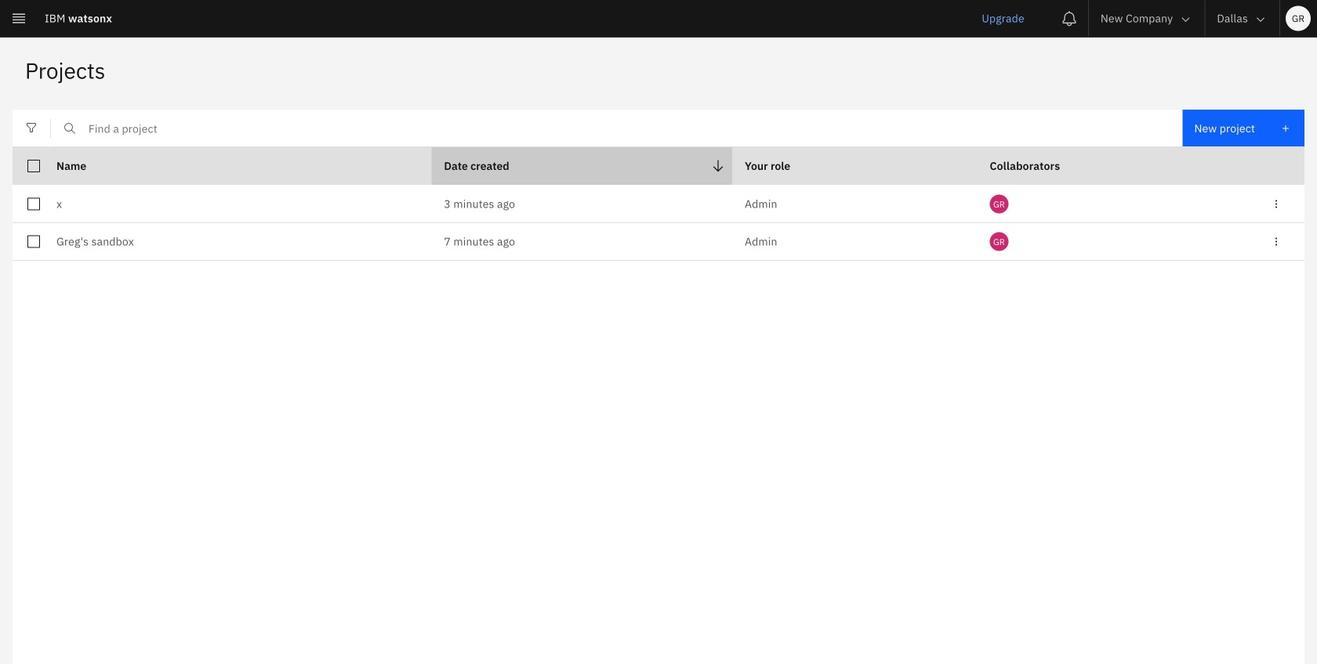 Task type: vqa. For each thing, say whether or not it's contained in the screenshot.
Action bar element
no



Task type: locate. For each thing, give the bounding box(es) containing it.
notifications image
[[1062, 11, 1077, 26]]

0 vertical spatial open and close list of options image
[[1270, 198, 1283, 211]]

1 open and close list of options image from the top
[[1270, 198, 1283, 211]]

None search field
[[51, 110, 1183, 147]]

2 open and close list of options image from the top
[[1270, 236, 1283, 248]]

projects list table toolbar element
[[13, 109, 1305, 148]]

select all rows in the table element
[[25, 157, 41, 176]]

open and close list of options image
[[1270, 198, 1283, 211], [1270, 236, 1283, 248]]

Find a project text field
[[51, 110, 1183, 147]]

1 vertical spatial open and close list of options image
[[1270, 236, 1283, 248]]

global navigation element
[[0, 0, 1317, 665]]



Task type: describe. For each thing, give the bounding box(es) containing it.
selected project c51725da-0f5a-461c-aac5-92dc28a0a9f8 element
[[25, 232, 41, 251]]

open and close list of options image for selected project c51725da-0f5a-461c-aac5-92dc28a0a9f8 element
[[1270, 236, 1283, 248]]

arrow image
[[1180, 13, 1192, 26]]

selected project 899d65d3-7d56-4b43-95e3-de3df5985b5a element
[[25, 195, 41, 214]]

none search field inside the projects list table toolbar element
[[51, 110, 1183, 147]]

arrow image
[[1255, 13, 1267, 26]]

open and close list of options image for 'selected project 899d65d3-7d56-4b43-95e3-de3df5985b5a' element
[[1270, 198, 1283, 211]]



